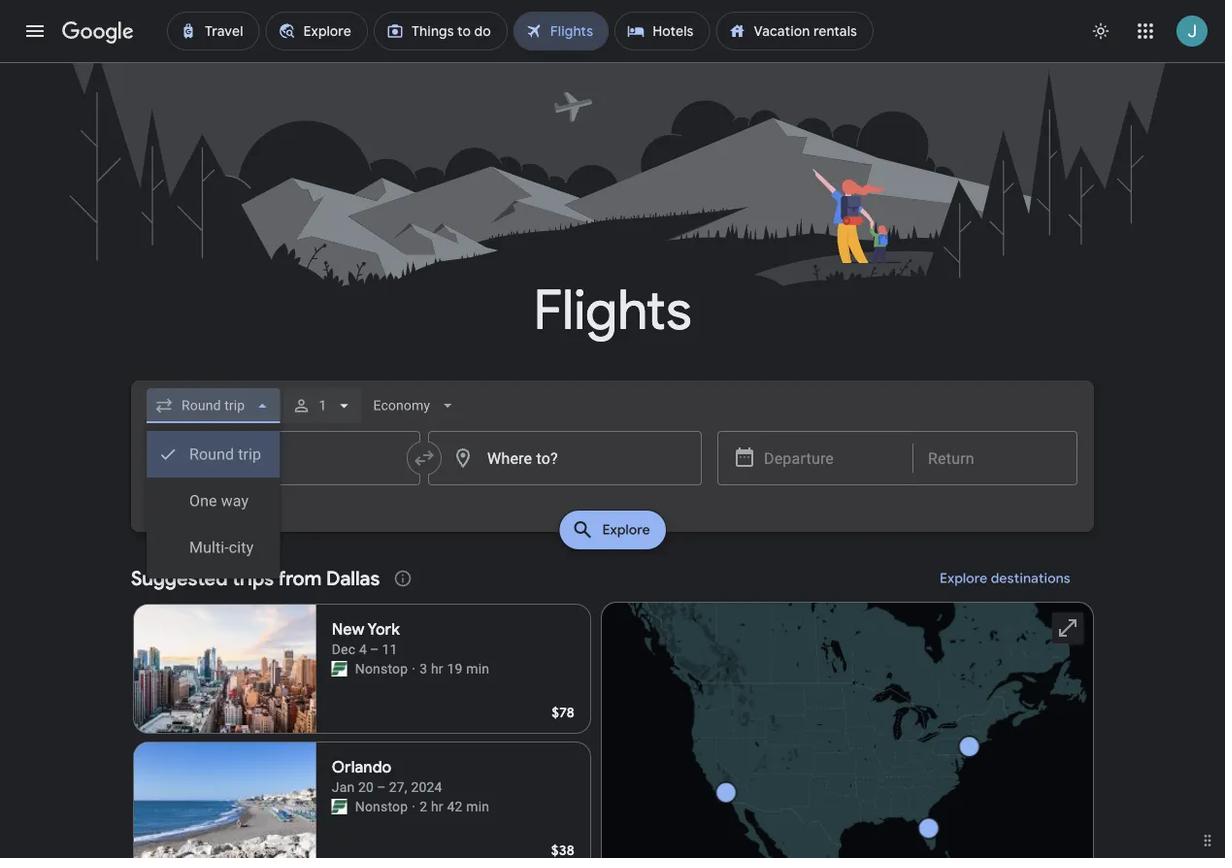 Task type: describe. For each thing, give the bounding box(es) containing it.
hr for orlando
[[431, 799, 443, 815]]

new york dec 4 – 11
[[332, 620, 400, 657]]

nonstop for jan
[[355, 799, 408, 815]]

destinations
[[991, 570, 1071, 587]]

38 US dollars text field
[[551, 842, 575, 858]]

78 US dollars text field
[[552, 704, 575, 721]]

Departure text field
[[764, 432, 898, 484]]

1 button
[[284, 383, 361, 429]]

flights
[[534, 276, 692, 345]]

min for orlando
[[466, 799, 489, 815]]

 image for new york
[[412, 659, 416, 679]]

3
[[420, 661, 427, 677]]

jan
[[332, 779, 355, 795]]

dallas
[[326, 566, 380, 591]]

nonstop for york
[[355, 661, 408, 677]]

3 option from the top
[[147, 524, 280, 571]]

main menu image
[[23, 19, 47, 43]]

trips
[[232, 566, 274, 591]]

min for new york
[[466, 661, 489, 677]]

42
[[447, 799, 463, 815]]

20 – 27,
[[358, 779, 408, 795]]

change appearance image
[[1078, 8, 1124, 54]]

2024
[[411, 779, 442, 795]]

explore destinations button
[[917, 555, 1094, 602]]

2
[[420, 799, 427, 815]]

Where to? text field
[[428, 431, 702, 485]]

4 – 11
[[359, 641, 398, 657]]

explore destinations
[[940, 570, 1071, 587]]

suggested trips from dallas region
[[131, 555, 1094, 858]]



Task type: vqa. For each thing, say whether or not it's contained in the screenshot.
'Photos'
no



Task type: locate. For each thing, give the bounding box(es) containing it.
dec
[[332, 641, 356, 657]]

explore
[[602, 521, 650, 539], [940, 570, 988, 587]]

 image for orlando
[[412, 797, 416, 816]]

1 vertical spatial min
[[466, 799, 489, 815]]

None text field
[[147, 431, 420, 485]]

orlando
[[332, 758, 392, 778]]

0 vertical spatial hr
[[431, 661, 443, 677]]

explore for explore
[[602, 521, 650, 539]]

1  image from the top
[[412, 659, 416, 679]]

Flight search field
[[116, 381, 1110, 579]]

0 horizontal spatial explore
[[602, 521, 650, 539]]

1 vertical spatial explore
[[940, 570, 988, 587]]

min
[[466, 661, 489, 677], [466, 799, 489, 815]]

19
[[447, 661, 463, 677]]

nonstop
[[355, 661, 408, 677], [355, 799, 408, 815]]

from
[[278, 566, 322, 591]]

0 vertical spatial explore
[[602, 521, 650, 539]]

1 horizontal spatial explore
[[940, 570, 988, 587]]

1 option from the top
[[147, 431, 280, 478]]

 image left 2
[[412, 797, 416, 816]]

hr right 2
[[431, 799, 443, 815]]

0 vertical spatial min
[[466, 661, 489, 677]]

explore for explore destinations
[[940, 570, 988, 587]]

1 vertical spatial nonstop
[[355, 799, 408, 815]]

2 hr from the top
[[431, 799, 443, 815]]

1 vertical spatial  image
[[412, 797, 416, 816]]

explore down where to? text field
[[602, 521, 650, 539]]

Return text field
[[928, 432, 1062, 484]]

2  image from the top
[[412, 797, 416, 816]]

2 option from the top
[[147, 478, 280, 524]]

None field
[[147, 388, 280, 423], [365, 388, 465, 423], [147, 388, 280, 423], [365, 388, 465, 423]]

 image
[[412, 659, 416, 679], [412, 797, 416, 816]]

option
[[147, 431, 280, 478], [147, 478, 280, 524], [147, 524, 280, 571]]

$78
[[552, 704, 575, 721]]

hr for new york
[[431, 661, 443, 677]]

explore inside button
[[940, 570, 988, 587]]

new
[[332, 620, 364, 640]]

2 min from the top
[[466, 799, 489, 815]]

1
[[319, 398, 327, 414]]

nonstop down 4 – 11
[[355, 661, 408, 677]]

hr right 3
[[431, 661, 443, 677]]

0 vertical spatial nonstop
[[355, 661, 408, 677]]

2 hr 42 min
[[420, 799, 489, 815]]

min right 42
[[466, 799, 489, 815]]

1 vertical spatial hr
[[431, 799, 443, 815]]

york
[[368, 620, 400, 640]]

1 hr from the top
[[431, 661, 443, 677]]

explore button
[[560, 511, 666, 550]]

explore inside button
[[602, 521, 650, 539]]

3 hr 19 min
[[420, 661, 489, 677]]

1 nonstop from the top
[[355, 661, 408, 677]]

explore left destinations
[[940, 570, 988, 587]]

2 nonstop from the top
[[355, 799, 408, 815]]

select your ticket type. list box
[[147, 423, 280, 579]]

min right 19
[[466, 661, 489, 677]]

nonstop down 20 – 27,
[[355, 799, 408, 815]]

suggested
[[131, 566, 228, 591]]

orlando jan 20 – 27, 2024
[[332, 758, 442, 795]]

frontier image
[[332, 799, 347, 815]]

0 vertical spatial  image
[[412, 659, 416, 679]]

hr
[[431, 661, 443, 677], [431, 799, 443, 815]]

 image left 3
[[412, 659, 416, 679]]

suggested trips from dallas
[[131, 566, 380, 591]]

frontier image
[[332, 661, 347, 677]]

1 min from the top
[[466, 661, 489, 677]]



